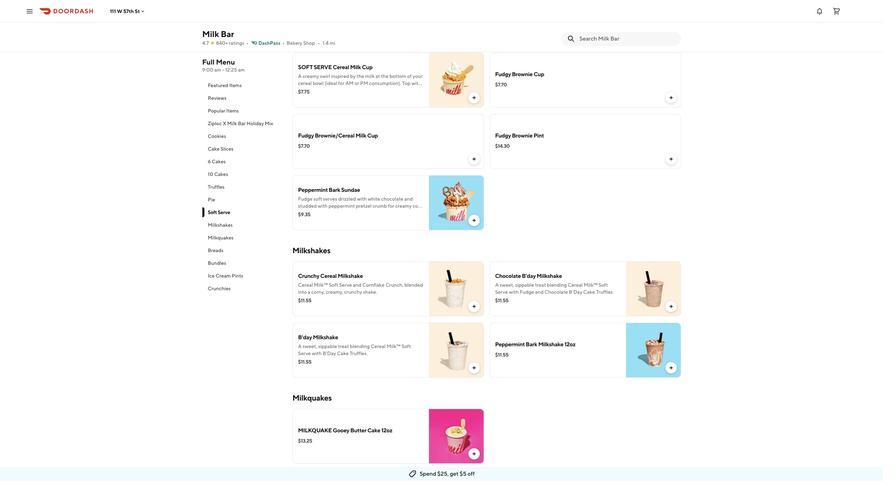 Task type: describe. For each thing, give the bounding box(es) containing it.
by inside "soft serve cereal milk cup a creamy swirl inspired by the milk at the bottom of your cereal bowl (ideal for am or pm consumption). top with cornflake crunch."
[[350, 73, 356, 79]]

chocolate b'day milkshake a sweet, sippable treat blending cereal milk™ soft serve with fudge and chocolate b'day cake truffles. $11.55
[[496, 273, 614, 303]]

bowl inside "soft serve cereal milk cup a creamy swirl inspired by the milk at the bottom of your cereal bowl (ideal for am or pm consumption). top with cornflake crunch."
[[313, 80, 324, 86]]

12:25
[[225, 67, 237, 73]]

sweet, inside b'day milkshake a sweet, sippable treat blending cereal milk™ soft serve with b'day cake truffles. $11.55
[[303, 344, 317, 349]]

milk inside a layered pint of ice cream with cereal milk soft serve and your choice of cake, sauce and topping.
[[582, 12, 592, 18]]

the inside peppermint bark sundae fudge soft serves drizzled with white chocolate and studded with peppermint pretzel crumb for creamy cool take on the iconic holiday treat.
[[316, 210, 323, 216]]

truffles. inside b'day milkshake a sweet, sippable treat blending cereal milk™ soft serve with b'day cake truffles. $11.55
[[350, 351, 368, 356]]

$7.70 for fudgy brownie cup
[[496, 82, 507, 87]]

2 vertical spatial cup
[[368, 132, 378, 139]]

4.7
[[202, 40, 209, 46]]

holiday
[[247, 121, 264, 126]]

840+
[[216, 40, 228, 46]]

cookies button
[[202, 130, 284, 143]]

cool
[[413, 203, 423, 209]]

a inside a layered pint of ice cream with cereal milk soft serve and your choice of cake, sauce and topping.
[[496, 12, 499, 18]]

treat.
[[356, 210, 368, 216]]

mix
[[265, 121, 273, 126]]

gooey
[[333, 427, 350, 434]]

milkshake for peppermint
[[539, 341, 564, 348]]

cake slices
[[208, 146, 234, 152]]

breads
[[208, 248, 224, 253]]

ice
[[533, 12, 540, 18]]

soft inside crunchy cereal milkshake cereal milk™ soft serve and cornflake crunch, blended into a corny, creamy, crunchy shake. $11.55
[[329, 282, 338, 288]]

pm inside a creamy swirl inspired by the milk at the bottom of your cereal bowl (ideal for am or pm consumption). top with cornflake crunch.
[[360, 19, 368, 25]]

with inside a layered pint of ice cream with cereal milk soft serve and your choice of cake, sauce and topping.
[[556, 12, 565, 18]]

for inside peppermint bark sundae fudge soft serves drizzled with white chocolate and studded with peppermint pretzel crumb for creamy cool take on the iconic holiday treat.
[[388, 203, 395, 209]]

• for 840+ ratings •
[[247, 40, 249, 46]]

a
[[308, 289, 311, 295]]

your inside a creamy swirl inspired by the milk at the bottom of your cereal bowl (ideal for am or pm consumption). top with cornflake crunch.
[[413, 12, 423, 18]]

soft serve cereal milk cup a creamy swirl inspired by the milk at the bottom of your cereal bowl (ideal for am or pm consumption). top with cornflake crunch.
[[298, 64, 423, 93]]

milk inside "soft serve cereal milk cup a creamy swirl inspired by the milk at the bottom of your cereal bowl (ideal for am or pm consumption). top with cornflake crunch."
[[350, 64, 361, 71]]

pint
[[534, 132, 544, 139]]

milkquakes inside milkquakes button
[[208, 235, 234, 241]]

bar inside button
[[238, 121, 246, 126]]

$11.55 inside b'day milkshake a sweet, sippable treat blending cereal milk™ soft serve with b'day cake truffles. $11.55
[[298, 359, 312, 365]]

inspired inside "soft serve cereal milk cup a creamy swirl inspired by the milk at the bottom of your cereal bowl (ideal for am or pm consumption). top with cornflake crunch."
[[331, 73, 349, 79]]

cup inside "soft serve cereal milk cup a creamy swirl inspired by the milk at the bottom of your cereal bowl (ideal for am or pm consumption). top with cornflake crunch."
[[362, 64, 373, 71]]

your inside "soft serve cereal milk cup a creamy swirl inspired by the milk at the bottom of your cereal bowl (ideal for am or pm consumption). top with cornflake crunch."
[[413, 73, 423, 79]]

inspired inside a creamy swirl inspired by the milk at the bottom of your cereal bowl (ideal for am or pm consumption). top with cornflake crunch.
[[331, 12, 349, 18]]

milkshake for crunchy
[[338, 273, 363, 279]]

milkshake for chocolate
[[537, 273, 562, 279]]

fudgy for fudgy brownie pint
[[496, 132, 511, 139]]

milkshakes inside button
[[208, 222, 233, 228]]

brownie for pint
[[512, 132, 533, 139]]

pint
[[518, 12, 527, 18]]

crunchy cereal milkshake image
[[429, 261, 484, 316]]

layered
[[500, 12, 517, 18]]

ziploc x milk bar holiday mix
[[208, 121, 273, 126]]

pm inside "soft serve cereal milk cup a creamy swirl inspired by the milk at the bottom of your cereal bowl (ideal for am or pm consumption). top with cornflake crunch."
[[360, 80, 368, 86]]

fudgy for fudgy brownie/cereal milk cup
[[298, 132, 314, 139]]

$5
[[460, 471, 467, 477]]

sippable inside chocolate b'day milkshake a sweet, sippable treat blending cereal milk™ soft serve with fudge and chocolate b'day cake truffles. $11.55
[[516, 282, 535, 288]]

pints
[[232, 273, 243, 279]]

10 cakes button
[[202, 168, 284, 181]]

cream
[[216, 273, 231, 279]]

items for popular items
[[227, 108, 239, 114]]

6
[[208, 159, 211, 164]]

1 am from the left
[[214, 67, 221, 73]]

cereal inside b'day milkshake a sweet, sippable treat blending cereal milk™ soft serve with b'day cake truffles. $11.55
[[371, 344, 386, 349]]

menu
[[216, 58, 235, 66]]

cakes for 6 cakes
[[212, 159, 226, 164]]

ice
[[208, 273, 215, 279]]

get
[[450, 471, 459, 477]]

treat inside b'day milkshake a sweet, sippable treat blending cereal milk™ soft serve with b'day cake truffles. $11.55
[[338, 344, 349, 349]]

bark for milkshake
[[526, 341, 538, 348]]

sweet, inside chocolate b'day milkshake a sweet, sippable treat blending cereal milk™ soft serve with fudge and chocolate b'day cake truffles. $11.55
[[500, 282, 515, 288]]

57th
[[123, 8, 134, 14]]

cake inside b'day milkshake a sweet, sippable treat blending cereal milk™ soft serve with b'day cake truffles. $11.55
[[337, 351, 349, 356]]

1 vertical spatial cup
[[534, 71, 545, 78]]

chocolate
[[381, 196, 404, 202]]

fudge inside chocolate b'day milkshake a sweet, sippable treat blending cereal milk™ soft serve with fudge and chocolate b'day cake truffles. $11.55
[[520, 289, 535, 295]]

a inside b'day milkshake a sweet, sippable treat blending cereal milk™ soft serve with b'day cake truffles. $11.55
[[298, 344, 302, 349]]

x
[[223, 121, 226, 126]]

1 vertical spatial milkshakes
[[293, 246, 331, 255]]

shop
[[303, 40, 315, 46]]

creamy,
[[326, 289, 343, 295]]

into
[[298, 289, 307, 295]]

creamy inside "soft serve cereal milk cup a creamy swirl inspired by the milk at the bottom of your cereal bowl (ideal for am or pm consumption). top with cornflake crunch."
[[303, 73, 319, 79]]

w
[[117, 8, 122, 14]]

0 vertical spatial bar
[[221, 29, 234, 39]]

on
[[309, 210, 315, 216]]

ice cream pints
[[208, 273, 243, 279]]

ziploc x milk bar holiday mix button
[[202, 117, 284, 130]]

crunch,
[[386, 282, 404, 288]]

soft serve cereal milk cup image
[[429, 53, 484, 108]]

cornflake inside a creamy swirl inspired by the milk at the bottom of your cereal bowl (ideal for am or pm consumption). top with cornflake crunch.
[[298, 26, 320, 32]]

top inside "soft serve cereal milk cup a creamy swirl inspired by the milk at the bottom of your cereal bowl (ideal for am or pm consumption). top with cornflake crunch."
[[403, 80, 411, 86]]

cornflake inside crunchy cereal milkshake cereal milk™ soft serve and cornflake crunch, blended into a corny, creamy, crunchy shake. $11.55
[[363, 282, 385, 288]]

soft inside b'day milkshake a sweet, sippable treat blending cereal milk™ soft serve with b'day cake truffles. $11.55
[[402, 344, 411, 349]]

-
[[222, 67, 224, 73]]

open menu image
[[25, 7, 34, 15]]

cake inside button
[[208, 146, 220, 152]]

st
[[135, 8, 140, 14]]

at inside "soft serve cereal milk cup a creamy swirl inspired by the milk at the bottom of your cereal bowl (ideal for am or pm consumption). top with cornflake crunch."
[[376, 73, 380, 79]]

milkquake
[[298, 427, 332, 434]]

2 am from the left
[[238, 67, 245, 73]]

featured items
[[208, 83, 242, 88]]

swirl inside a creamy swirl inspired by the milk at the bottom of your cereal bowl (ideal for am or pm consumption). top with cornflake crunch.
[[320, 12, 330, 18]]

9:00
[[202, 67, 213, 73]]

your inside a layered pint of ice cream with cereal milk soft serve and your choice of cake, sauce and topping.
[[505, 19, 515, 25]]

and inside chocolate b'day milkshake a sweet, sippable treat blending cereal milk™ soft serve with fudge and chocolate b'day cake truffles. $11.55
[[536, 289, 544, 295]]

cornflake inside "soft serve cereal milk cup a creamy swirl inspired by the milk at the bottom of your cereal bowl (ideal for am or pm consumption). top with cornflake crunch."
[[298, 87, 320, 93]]

peppermint bark sundae fudge soft serves drizzled with white chocolate and studded with peppermint pretzel crumb for creamy cool take on the iconic holiday treat.
[[298, 187, 423, 216]]

consumption). inside "soft serve cereal milk cup a creamy swirl inspired by the milk at the bottom of your cereal bowl (ideal for am or pm consumption). top with cornflake crunch."
[[369, 80, 402, 86]]

swirl inside "soft serve cereal milk cup a creamy swirl inspired by the milk at the bottom of your cereal bowl (ideal for am or pm consumption). top with cornflake crunch."
[[320, 73, 330, 79]]

bundles button
[[202, 257, 284, 270]]

a creamy swirl inspired by the milk at the bottom of your cereal bowl (ideal for am or pm consumption). top with cornflake crunch.
[[298, 12, 423, 32]]

pretzel
[[356, 203, 372, 209]]

1 horizontal spatial chocolate
[[545, 289, 568, 295]]

milk bar
[[202, 29, 234, 39]]

featured items button
[[202, 79, 284, 92]]

10 cakes
[[208, 171, 228, 177]]

full
[[202, 58, 215, 66]]

reviews button
[[202, 92, 284, 104]]

truffles
[[208, 184, 225, 190]]

slices
[[221, 146, 234, 152]]

b'day inside b'day milkshake a sweet, sippable treat blending cereal milk™ soft serve with b'day cake truffles. $11.55
[[298, 334, 312, 341]]

of inside a creamy swirl inspired by the milk at the bottom of your cereal bowl (ideal for am or pm consumption). top with cornflake crunch.
[[407, 12, 412, 18]]

0 horizontal spatial 12oz
[[382, 427, 393, 434]]

serve inside b'day milkshake a sweet, sippable treat blending cereal milk™ soft serve with b'day cake truffles. $11.55
[[298, 351, 311, 356]]

creamy inside a creamy swirl inspired by the milk at the bottom of your cereal bowl (ideal for am or pm consumption). top with cornflake crunch.
[[303, 12, 319, 18]]

sauce
[[550, 19, 563, 25]]

chocolate b'day milkshake image
[[626, 261, 681, 316]]

featured
[[208, 83, 228, 88]]

top inside a creamy swirl inspired by the milk at the bottom of your cereal bowl (ideal for am or pm consumption). top with cornflake crunch.
[[403, 19, 411, 25]]

brownie for cup
[[512, 71, 533, 78]]

a inside a creamy swirl inspired by the milk at the bottom of your cereal bowl (ideal for am or pm consumption). top with cornflake crunch.
[[298, 12, 302, 18]]

milkquakes button
[[202, 231, 284, 244]]

840+ ratings •
[[216, 40, 249, 46]]

spend
[[420, 471, 437, 477]]

am inside "soft serve cereal milk cup a creamy swirl inspired by the milk at the bottom of your cereal bowl (ideal for am or pm consumption). top with cornflake crunch."
[[346, 80, 354, 86]]

$11.55 inside chocolate b'day milkshake a sweet, sippable treat blending cereal milk™ soft serve with fudge and chocolate b'day cake truffles. $11.55
[[496, 298, 509, 303]]

cream
[[541, 12, 555, 18]]

brownie/cereal
[[315, 132, 355, 139]]

pie
[[208, 197, 215, 203]]

for inside a creamy swirl inspired by the milk at the bottom of your cereal bowl (ideal for am or pm consumption). top with cornflake crunch.
[[338, 19, 345, 25]]

$25,
[[438, 471, 449, 477]]

peppermint bark milkshake 12oz image
[[626, 323, 681, 378]]

bundles
[[208, 260, 226, 266]]

creamy inside peppermint bark sundae fudge soft serves drizzled with white chocolate and studded with peppermint pretzel crumb for creamy cool take on the iconic holiday treat.
[[396, 203, 412, 209]]

crunchy cereal milkshake cereal milk™ soft serve and cornflake crunch, blended into a corny, creamy, crunchy shake. $11.55
[[298, 273, 423, 303]]

dashpass •
[[259, 40, 285, 46]]

shake.
[[363, 289, 378, 295]]

b'day milkshake image
[[429, 323, 484, 378]]

white
[[368, 196, 380, 202]]

a inside chocolate b'day milkshake a sweet, sippable treat blending cereal milk™ soft serve with fudge and chocolate b'day cake truffles. $11.55
[[496, 282, 499, 288]]

iconic
[[324, 210, 338, 216]]

with inside b'day milkshake a sweet, sippable treat blending cereal milk™ soft serve with b'day cake truffles. $11.55
[[312, 351, 322, 356]]

add item to cart image for chocolate b'day milkshake
[[669, 304, 674, 309]]

• for bakery shop • 1.4 mi
[[318, 40, 320, 46]]

6 cakes
[[208, 159, 226, 164]]

0 vertical spatial 12oz
[[565, 341, 576, 348]]

soft inside a layered pint of ice cream with cereal milk soft serve and your choice of cake, sauce and topping.
[[593, 12, 602, 18]]

soft
[[298, 64, 313, 71]]

bottom inside a creamy swirl inspired by the milk at the bottom of your cereal bowl (ideal for am or pm consumption). top with cornflake crunch.
[[390, 12, 406, 18]]

crunchies button
[[202, 282, 284, 295]]

full menu 9:00 am - 12:25 am
[[202, 58, 245, 73]]

ratings
[[229, 40, 245, 46]]

cereal inside "soft serve cereal milk cup a creamy swirl inspired by the milk at the bottom of your cereal bowl (ideal for am or pm consumption). top with cornflake crunch."
[[298, 80, 312, 86]]

peppermint for peppermint bark milkshake 12oz
[[496, 341, 525, 348]]

cakes for 10 cakes
[[214, 171, 228, 177]]



Task type: vqa. For each thing, say whether or not it's contained in the screenshot.
the topmost creamy
yes



Task type: locate. For each thing, give the bounding box(es) containing it.
0 vertical spatial brownie
[[512, 71, 533, 78]]

12oz
[[565, 341, 576, 348], [382, 427, 393, 434]]

0 horizontal spatial b'day
[[323, 351, 336, 356]]

crunchy
[[344, 289, 362, 295]]

2 bowl from the top
[[313, 80, 324, 86]]

2 crunch. from the top
[[321, 87, 339, 93]]

cereal inside a layered pint of ice cream with cereal milk soft serve and your choice of cake, sauce and topping.
[[566, 12, 581, 18]]

sippable
[[516, 282, 535, 288], [318, 344, 337, 349]]

bar up 840+ ratings •
[[221, 29, 234, 39]]

0 vertical spatial cornflake
[[298, 26, 320, 32]]

$13.25
[[298, 438, 312, 444]]

0 vertical spatial sippable
[[516, 282, 535, 288]]

am left - at left top
[[214, 67, 221, 73]]

1 vertical spatial chocolate
[[545, 289, 568, 295]]

spend $25, get $5 off
[[420, 471, 475, 477]]

milk™ inside crunchy cereal milkshake cereal milk™ soft serve and cornflake crunch, blended into a corny, creamy, crunchy shake. $11.55
[[314, 282, 328, 288]]

2 or from the top
[[355, 80, 359, 86]]

1 vertical spatial (ideal
[[325, 80, 337, 86]]

corny,
[[312, 289, 325, 295]]

mi
[[330, 40, 335, 46]]

by inside a creamy swirl inspired by the milk at the bottom of your cereal bowl (ideal for am or pm consumption). top with cornflake crunch.
[[350, 12, 356, 18]]

b'day inside chocolate b'day milkshake a sweet, sippable treat blending cereal milk™ soft serve with fudge and chocolate b'day cake truffles. $11.55
[[569, 289, 583, 295]]

popular items button
[[202, 104, 284, 117]]

cakes inside 'button'
[[212, 159, 226, 164]]

swirl
[[320, 12, 330, 18], [320, 73, 330, 79]]

0 vertical spatial sweet,
[[500, 282, 515, 288]]

off
[[468, 471, 475, 477]]

1 • from the left
[[247, 40, 249, 46]]

your
[[413, 12, 423, 18], [505, 19, 515, 25], [413, 73, 423, 79]]

0 vertical spatial cup
[[362, 64, 373, 71]]

0 vertical spatial milkquakes
[[208, 235, 234, 241]]

1 or from the top
[[355, 19, 359, 25]]

crunch. inside "soft serve cereal milk cup a creamy swirl inspired by the milk at the bottom of your cereal bowl (ideal for am or pm consumption). top with cornflake crunch."
[[321, 87, 339, 93]]

3 • from the left
[[318, 40, 320, 46]]

1 vertical spatial crunch.
[[321, 87, 339, 93]]

2 milk from the top
[[365, 73, 375, 79]]

1 vertical spatial milk
[[365, 73, 375, 79]]

0 vertical spatial bowl
[[313, 19, 324, 25]]

• right ratings
[[247, 40, 249, 46]]

fudge inside peppermint bark sundae fudge soft serves drizzled with white chocolate and studded with peppermint pretzel crumb for creamy cool take on the iconic holiday treat.
[[298, 196, 313, 202]]

2 cereal from the top
[[298, 80, 312, 86]]

2 pm from the top
[[360, 80, 368, 86]]

milk inside button
[[227, 121, 237, 126]]

1 horizontal spatial milkshakes
[[293, 246, 331, 255]]

1 vertical spatial cakes
[[214, 171, 228, 177]]

milk right x
[[227, 121, 237, 126]]

0 horizontal spatial treat
[[338, 344, 349, 349]]

add item to cart image for peppermint bark milkshake 12oz
[[669, 365, 674, 371]]

2 vertical spatial your
[[413, 73, 423, 79]]

creamy
[[303, 12, 319, 18], [303, 73, 319, 79], [396, 203, 412, 209]]

consumption). inside a creamy swirl inspired by the milk at the bottom of your cereal bowl (ideal for am or pm consumption). top with cornflake crunch.
[[369, 19, 402, 25]]

0 items, open order cart image
[[833, 7, 841, 15]]

0 vertical spatial items
[[229, 83, 242, 88]]

• left 1.4
[[318, 40, 320, 46]]

am inside a creamy swirl inspired by the milk at the bottom of your cereal bowl (ideal for am or pm consumption). top with cornflake crunch.
[[346, 19, 354, 25]]

1 horizontal spatial treat
[[536, 282, 546, 288]]

items up reviews button at top
[[229, 83, 242, 88]]

milk up 4.7 on the top of the page
[[202, 29, 219, 39]]

cereal inside chocolate b'day milkshake a sweet, sippable treat blending cereal milk™ soft serve with fudge and chocolate b'day cake truffles. $11.55
[[568, 282, 583, 288]]

0 horizontal spatial truffles.
[[350, 351, 368, 356]]

2 swirl from the top
[[320, 73, 330, 79]]

and inside peppermint bark sundae fudge soft serves drizzled with white chocolate and studded with peppermint pretzel crumb for creamy cool take on the iconic holiday treat.
[[405, 196, 413, 202]]

1 vertical spatial am
[[346, 80, 354, 86]]

milkquakes up milkquake
[[293, 393, 332, 403]]

a inside "soft serve cereal milk cup a creamy swirl inspired by the milk at the bottom of your cereal bowl (ideal for am or pm consumption). top with cornflake crunch."
[[298, 73, 302, 79]]

bowl up bakery shop • 1.4 mi
[[313, 19, 324, 25]]

milkshakes up crunchy
[[293, 246, 331, 255]]

reviews
[[208, 95, 227, 101]]

at inside a creamy swirl inspired by the milk at the bottom of your cereal bowl (ideal for am or pm consumption). top with cornflake crunch.
[[376, 12, 380, 18]]

1 vertical spatial peppermint
[[496, 341, 525, 348]]

bark inside peppermint bark sundae fudge soft serves drizzled with white chocolate and studded with peppermint pretzel crumb for creamy cool take on the iconic holiday treat.
[[329, 187, 340, 193]]

1 horizontal spatial bark
[[526, 341, 538, 348]]

2 vertical spatial cornflake
[[363, 282, 385, 288]]

cake slices button
[[202, 143, 284, 155]]

$7.70 for fudgy brownie/cereal milk cup
[[298, 143, 310, 149]]

fudgy for fudgy brownie cup
[[496, 71, 511, 78]]

1 vertical spatial swirl
[[320, 73, 330, 79]]

bowl down "serve"
[[313, 80, 324, 86]]

or inside a creamy swirl inspired by the milk at the bottom of your cereal bowl (ideal for am or pm consumption). top with cornflake crunch.
[[355, 19, 359, 25]]

1 bottom from the top
[[390, 12, 406, 18]]

0 horizontal spatial bar
[[221, 29, 234, 39]]

1 horizontal spatial sippable
[[516, 282, 535, 288]]

cornflake up shop
[[298, 26, 320, 32]]

milk up topping.
[[582, 12, 592, 18]]

soft serve
[[208, 210, 230, 215]]

for inside "soft serve cereal milk cup a creamy swirl inspired by the milk at the bottom of your cereal bowl (ideal for am or pm consumption). top with cornflake crunch."
[[338, 80, 345, 86]]

breads button
[[202, 244, 284, 257]]

$14.30
[[496, 143, 510, 149]]

b'day
[[522, 273, 536, 279], [298, 334, 312, 341]]

0 vertical spatial (ideal
[[325, 19, 337, 25]]

topping.
[[574, 19, 592, 25]]

cup
[[362, 64, 373, 71], [534, 71, 545, 78], [368, 132, 378, 139]]

peppermint inside peppermint bark sundae fudge soft serves drizzled with white chocolate and studded with peppermint pretzel crumb for creamy cool take on the iconic holiday treat.
[[298, 187, 328, 193]]

2 consumption). from the top
[[369, 80, 402, 86]]

studded
[[298, 203, 317, 209]]

0 vertical spatial cakes
[[212, 159, 226, 164]]

0 vertical spatial by
[[350, 12, 356, 18]]

serve inside chocolate b'day milkshake a sweet, sippable treat blending cereal milk™ soft serve with fudge and chocolate b'day cake truffles. $11.55
[[496, 289, 508, 295]]

(ideal up mi
[[325, 19, 337, 25]]

1 vertical spatial b'day
[[298, 334, 312, 341]]

1 vertical spatial your
[[505, 19, 515, 25]]

creamy down chocolate
[[396, 203, 412, 209]]

cakes inside "button"
[[214, 171, 228, 177]]

• left bakery
[[283, 40, 285, 46]]

serve
[[603, 12, 616, 18], [218, 210, 230, 215], [339, 282, 352, 288], [496, 289, 508, 295], [298, 351, 311, 356]]

milk™ inside chocolate b'day milkshake a sweet, sippable treat blending cereal milk™ soft serve with fudge and chocolate b'day cake truffles. $11.55
[[584, 282, 598, 288]]

0 vertical spatial b'day
[[569, 289, 583, 295]]

am
[[346, 19, 354, 25], [346, 80, 354, 86]]

1 brownie from the top
[[512, 71, 533, 78]]

1 horizontal spatial b'day
[[569, 289, 583, 295]]

0 horizontal spatial sippable
[[318, 344, 337, 349]]

1 horizontal spatial blending
[[547, 282, 567, 288]]

crunch. inside a creamy swirl inspired by the milk at the bottom of your cereal bowl (ideal for am or pm consumption). top with cornflake crunch.
[[321, 26, 339, 32]]

milkshake inside chocolate b'day milkshake a sweet, sippable treat blending cereal milk™ soft serve with fudge and chocolate b'day cake truffles. $11.55
[[537, 273, 562, 279]]

1 (ideal from the top
[[325, 19, 337, 25]]

choice
[[516, 19, 531, 25]]

the
[[357, 12, 364, 18], [381, 12, 389, 18], [357, 73, 364, 79], [381, 73, 389, 79], [316, 210, 323, 216]]

1 am from the top
[[346, 19, 354, 25]]

1 horizontal spatial truffles.
[[596, 289, 614, 295]]

milk inside "soft serve cereal milk cup a creamy swirl inspired by the milk at the bottom of your cereal bowl (ideal for am or pm consumption). top with cornflake crunch."
[[365, 73, 375, 79]]

soft inside chocolate b'day milkshake a sweet, sippable treat blending cereal milk™ soft serve with fudge and chocolate b'day cake truffles. $11.55
[[599, 282, 608, 288]]

1 horizontal spatial 12oz
[[565, 341, 576, 348]]

serve
[[314, 64, 332, 71]]

cereal up shop
[[298, 19, 312, 25]]

drizzled
[[338, 196, 356, 202]]

am right 12:25
[[238, 67, 245, 73]]

0 vertical spatial fudge
[[298, 196, 313, 202]]

1 bowl from the top
[[313, 19, 324, 25]]

0 vertical spatial consumption).
[[369, 19, 402, 25]]

blending inside chocolate b'day milkshake a sweet, sippable treat blending cereal milk™ soft serve with fudge and chocolate b'day cake truffles. $11.55
[[547, 282, 567, 288]]

soft serve build a pint image
[[626, 0, 681, 46]]

creamy up bakery shop • 1.4 mi
[[303, 12, 319, 18]]

milkquakes up breads on the bottom of page
[[208, 235, 234, 241]]

0 horizontal spatial sweet,
[[303, 344, 317, 349]]

b'day inside b'day milkshake a sweet, sippable treat blending cereal milk™ soft serve with b'day cake truffles. $11.55
[[323, 351, 336, 356]]

truffles button
[[202, 181, 284, 193]]

crunch. up mi
[[321, 26, 339, 32]]

items up ziploc x milk bar holiday mix at the top left of page
[[227, 108, 239, 114]]

am
[[214, 67, 221, 73], [238, 67, 245, 73]]

cornflake down soft
[[298, 87, 320, 93]]

1 vertical spatial items
[[227, 108, 239, 114]]

0 vertical spatial top
[[403, 19, 411, 25]]

milkshakes button
[[202, 219, 284, 231]]

1 swirl from the top
[[320, 12, 330, 18]]

Item Search search field
[[580, 35, 676, 43]]

1 vertical spatial truffles.
[[350, 351, 368, 356]]

cookies
[[208, 133, 226, 139]]

inspired up mi
[[331, 12, 349, 18]]

0 vertical spatial pm
[[360, 19, 368, 25]]

chocolate
[[496, 273, 521, 279], [545, 289, 568, 295]]

1 vertical spatial milkquakes
[[293, 393, 332, 403]]

0 vertical spatial bottom
[[390, 12, 406, 18]]

1 vertical spatial b'day
[[323, 351, 336, 356]]

0 horizontal spatial milkshakes
[[208, 222, 233, 228]]

0 horizontal spatial peppermint
[[298, 187, 328, 193]]

2 brownie from the top
[[512, 132, 533, 139]]

ice cream pints button
[[202, 270, 284, 282]]

2 am from the top
[[346, 80, 354, 86]]

0 horizontal spatial milk™
[[314, 282, 328, 288]]

(ideal inside a creamy swirl inspired by the milk at the bottom of your cereal bowl (ideal for am or pm consumption). top with cornflake crunch.
[[325, 19, 337, 25]]

items for featured items
[[229, 83, 242, 88]]

dashpass
[[259, 40, 281, 46]]

0 vertical spatial crunch.
[[321, 26, 339, 32]]

take
[[298, 210, 308, 216]]

•
[[247, 40, 249, 46], [283, 40, 285, 46], [318, 40, 320, 46]]

0 vertical spatial or
[[355, 19, 359, 25]]

with
[[556, 12, 565, 18], [412, 19, 422, 25], [412, 80, 422, 86], [357, 196, 367, 202], [318, 203, 328, 209], [509, 289, 519, 295], [312, 351, 322, 356]]

fudgy brownie cup
[[496, 71, 545, 78]]

2 (ideal from the top
[[325, 80, 337, 86]]

b'day
[[569, 289, 583, 295], [323, 351, 336, 356]]

sundae
[[341, 187, 360, 193]]

1 milk from the top
[[365, 12, 375, 18]]

a
[[298, 12, 302, 18], [496, 12, 499, 18], [298, 73, 302, 79], [496, 282, 499, 288], [298, 344, 302, 349]]

bakery shop • 1.4 mi
[[287, 40, 335, 46]]

truffles. inside chocolate b'day milkshake a sweet, sippable treat blending cereal milk™ soft serve with fudge and chocolate b'day cake truffles. $11.55
[[596, 289, 614, 295]]

swirl up 1.4
[[320, 12, 330, 18]]

2 top from the top
[[403, 80, 411, 86]]

with inside chocolate b'day milkshake a sweet, sippable treat blending cereal milk™ soft serve with fudge and chocolate b'day cake truffles. $11.55
[[509, 289, 519, 295]]

1 crunch. from the top
[[321, 26, 339, 32]]

2 inspired from the top
[[331, 73, 349, 79]]

0 vertical spatial b'day
[[522, 273, 536, 279]]

2 bottom from the top
[[390, 73, 406, 79]]

bark
[[329, 187, 340, 193], [526, 341, 538, 348]]

0 vertical spatial bark
[[329, 187, 340, 193]]

popular items
[[208, 108, 239, 114]]

a layered pint of ice cream with cereal milk soft serve and your choice of cake, sauce and topping.
[[496, 12, 616, 25]]

1 vertical spatial bark
[[526, 341, 538, 348]]

1 vertical spatial fudge
[[520, 289, 535, 295]]

add item to cart image
[[472, 304, 477, 309], [669, 304, 674, 309], [669, 365, 674, 371]]

1 top from the top
[[403, 19, 411, 25]]

1.4
[[323, 40, 329, 46]]

0 vertical spatial cereal
[[298, 19, 312, 25]]

0 vertical spatial am
[[346, 19, 354, 25]]

cereal
[[566, 12, 581, 18], [333, 64, 349, 71], [321, 273, 337, 279], [298, 282, 313, 288], [568, 282, 583, 288], [371, 344, 386, 349]]

0 horizontal spatial blending
[[350, 344, 370, 349]]

1 horizontal spatial bar
[[238, 121, 246, 126]]

with inside "soft serve cereal milk cup a creamy swirl inspired by the milk at the bottom of your cereal bowl (ideal for am or pm consumption). top with cornflake crunch."
[[412, 80, 422, 86]]

blending inside b'day milkshake a sweet, sippable treat blending cereal milk™ soft serve with b'day cake truffles. $11.55
[[350, 344, 370, 349]]

0 vertical spatial chocolate
[[496, 273, 521, 279]]

peppermint
[[298, 187, 328, 193], [496, 341, 525, 348]]

serves
[[323, 196, 338, 202]]

1 vertical spatial cornflake
[[298, 87, 320, 93]]

milk™ inside b'day milkshake a sweet, sippable treat blending cereal milk™ soft serve with b'day cake truffles. $11.55
[[387, 344, 401, 349]]

b'day inside chocolate b'day milkshake a sweet, sippable treat blending cereal milk™ soft serve with fudge and chocolate b'day cake truffles. $11.55
[[522, 273, 536, 279]]

with inside a creamy swirl inspired by the milk at the bottom of your cereal bowl (ideal for am or pm consumption). top with cornflake crunch.
[[412, 19, 422, 25]]

2 by from the top
[[350, 73, 356, 79]]

milk inside a creamy swirl inspired by the milk at the bottom of your cereal bowl (ideal for am or pm consumption). top with cornflake crunch.
[[365, 12, 375, 18]]

1 by from the top
[[350, 12, 356, 18]]

0 horizontal spatial milkquakes
[[208, 235, 234, 241]]

milkquake gooey butter cake  12oz image
[[429, 409, 484, 464]]

treat inside chocolate b'day milkshake a sweet, sippable treat blending cereal milk™ soft serve with fudge and chocolate b'day cake truffles. $11.55
[[536, 282, 546, 288]]

2 vertical spatial for
[[388, 203, 395, 209]]

1 vertical spatial for
[[338, 80, 345, 86]]

1 vertical spatial 12oz
[[382, 427, 393, 434]]

add item to cart image for crunchy cereal milkshake
[[472, 304, 477, 309]]

0 vertical spatial for
[[338, 19, 345, 25]]

for
[[338, 19, 345, 25], [338, 80, 345, 86], [388, 203, 395, 209]]

0 vertical spatial swirl
[[320, 12, 330, 18]]

1 vertical spatial pm
[[360, 80, 368, 86]]

0 horizontal spatial $7.70
[[298, 143, 310, 149]]

milk
[[582, 12, 592, 18], [202, 29, 219, 39], [350, 64, 361, 71], [227, 121, 237, 126], [356, 132, 367, 139]]

bar down 'popular items' button
[[238, 121, 246, 126]]

$9.35
[[298, 212, 311, 217]]

1 vertical spatial $7.70
[[298, 143, 310, 149]]

creamy down soft
[[303, 73, 319, 79]]

1 horizontal spatial milk™
[[387, 344, 401, 349]]

111 w 57th st button
[[110, 8, 146, 14]]

1 horizontal spatial •
[[283, 40, 285, 46]]

at
[[376, 12, 380, 18], [376, 73, 380, 79]]

1 vertical spatial top
[[403, 80, 411, 86]]

crunchy
[[298, 273, 320, 279]]

truffles.
[[596, 289, 614, 295], [350, 351, 368, 356]]

serve inside a layered pint of ice cream with cereal milk soft serve and your choice of cake, sauce and topping.
[[603, 12, 616, 18]]

soft serve cereal milk pint image
[[429, 0, 484, 46]]

0 horizontal spatial fudge
[[298, 196, 313, 202]]

bowl inside a creamy swirl inspired by the milk at the bottom of your cereal bowl (ideal for am or pm consumption). top with cornflake crunch.
[[313, 19, 324, 25]]

0 vertical spatial milk
[[365, 12, 375, 18]]

and
[[496, 19, 504, 25], [564, 19, 573, 25], [405, 196, 413, 202], [353, 282, 362, 288], [536, 289, 544, 295]]

inspired down "serve"
[[331, 73, 349, 79]]

milkshake
[[338, 273, 363, 279], [537, 273, 562, 279], [313, 334, 338, 341], [539, 341, 564, 348]]

milkquakes
[[208, 235, 234, 241], [293, 393, 332, 403]]

peppermint bark sundae image
[[429, 175, 484, 230]]

peppermint for peppermint bark sundae fudge soft serves drizzled with white chocolate and studded with peppermint pretzel crumb for creamy cool take on the iconic holiday treat.
[[298, 187, 328, 193]]

1 horizontal spatial sweet,
[[500, 282, 515, 288]]

cakes right 6
[[212, 159, 226, 164]]

1 cereal from the top
[[298, 19, 312, 25]]

1 inspired from the top
[[331, 12, 349, 18]]

or inside "soft serve cereal milk cup a creamy swirl inspired by the milk at the bottom of your cereal bowl (ideal for am or pm consumption). top with cornflake crunch."
[[355, 80, 359, 86]]

1 vertical spatial or
[[355, 80, 359, 86]]

milkshake inside b'day milkshake a sweet, sippable treat blending cereal milk™ soft serve with b'day cake truffles. $11.55
[[313, 334, 338, 341]]

cereal up $7.75
[[298, 80, 312, 86]]

2 at from the top
[[376, 73, 380, 79]]

1 at from the top
[[376, 12, 380, 18]]

soft
[[314, 196, 322, 202]]

popular
[[208, 108, 226, 114]]

$11.55
[[298, 298, 312, 303], [496, 298, 509, 303], [496, 352, 509, 358], [298, 359, 312, 365]]

ziploc
[[208, 121, 222, 126]]

1 vertical spatial treat
[[338, 344, 349, 349]]

1 horizontal spatial am
[[238, 67, 245, 73]]

1 horizontal spatial milkquakes
[[293, 393, 332, 403]]

1 horizontal spatial fudge
[[520, 289, 535, 295]]

0 vertical spatial your
[[413, 12, 423, 18]]

0 vertical spatial at
[[376, 12, 380, 18]]

soft
[[593, 12, 602, 18], [208, 210, 217, 215], [329, 282, 338, 288], [599, 282, 608, 288], [402, 344, 411, 349]]

consumption).
[[369, 19, 402, 25], [369, 80, 402, 86]]

by
[[350, 12, 356, 18], [350, 73, 356, 79]]

items inside "button"
[[229, 83, 242, 88]]

1 pm from the top
[[360, 19, 368, 25]]

serve inside crunchy cereal milkshake cereal milk™ soft serve and cornflake crunch, blended into a corny, creamy, crunchy shake. $11.55
[[339, 282, 352, 288]]

fudge
[[298, 196, 313, 202], [520, 289, 535, 295]]

milkshakes down soft serve
[[208, 222, 233, 228]]

cereal inside "soft serve cereal milk cup a creamy swirl inspired by the milk at the bottom of your cereal bowl (ideal for am or pm consumption). top with cornflake crunch."
[[333, 64, 349, 71]]

0 horizontal spatial •
[[247, 40, 249, 46]]

milk right brownie/cereal
[[356, 132, 367, 139]]

crunch. down "serve"
[[321, 87, 339, 93]]

bark for sundae
[[329, 187, 340, 193]]

of
[[407, 12, 412, 18], [528, 12, 532, 18], [532, 19, 536, 25], [407, 73, 412, 79]]

(ideal inside "soft serve cereal milk cup a creamy swirl inspired by the milk at the bottom of your cereal bowl (ideal for am or pm consumption). top with cornflake crunch."
[[325, 80, 337, 86]]

1 vertical spatial bar
[[238, 121, 246, 126]]

$7.75
[[298, 89, 310, 95]]

milk™
[[314, 282, 328, 288], [584, 282, 598, 288], [387, 344, 401, 349]]

$11.55 inside crunchy cereal milkshake cereal milk™ soft serve and cornflake crunch, blended into a corny, creamy, crunchy shake. $11.55
[[298, 298, 312, 303]]

0 vertical spatial peppermint
[[298, 187, 328, 193]]

1 vertical spatial sweet,
[[303, 344, 317, 349]]

(ideal down "serve"
[[325, 80, 337, 86]]

1 consumption). from the top
[[369, 19, 402, 25]]

cakes right "10"
[[214, 171, 228, 177]]

0 vertical spatial treat
[[536, 282, 546, 288]]

1 vertical spatial by
[[350, 73, 356, 79]]

1 vertical spatial bowl
[[313, 80, 324, 86]]

1 vertical spatial consumption).
[[369, 80, 402, 86]]

0 vertical spatial inspired
[[331, 12, 349, 18]]

peppermint
[[329, 203, 355, 209]]

bottom inside "soft serve cereal milk cup a creamy swirl inspired by the milk at the bottom of your cereal bowl (ideal for am or pm consumption). top with cornflake crunch."
[[390, 73, 406, 79]]

fudgy brownie pint
[[496, 132, 544, 139]]

swirl down "serve"
[[320, 73, 330, 79]]

0 vertical spatial $7.70
[[496, 82, 507, 87]]

milk right "serve"
[[350, 64, 361, 71]]

sippable inside b'day milkshake a sweet, sippable treat blending cereal milk™ soft serve with b'day cake truffles. $11.55
[[318, 344, 337, 349]]

notification bell image
[[816, 7, 824, 15]]

2 • from the left
[[283, 40, 285, 46]]

cake inside chocolate b'day milkshake a sweet, sippable treat blending cereal milk™ soft serve with fudge and chocolate b'day cake truffles. $11.55
[[584, 289, 595, 295]]

cornflake up shake.
[[363, 282, 385, 288]]

cakes
[[212, 159, 226, 164], [214, 171, 228, 177]]

and inside crunchy cereal milkshake cereal milk™ soft serve and cornflake crunch, blended into a corny, creamy, crunchy shake. $11.55
[[353, 282, 362, 288]]

0 horizontal spatial bark
[[329, 187, 340, 193]]

cereal inside a creamy swirl inspired by the milk at the bottom of your cereal bowl (ideal for am or pm consumption). top with cornflake crunch.
[[298, 19, 312, 25]]

of inside "soft serve cereal milk cup a creamy swirl inspired by the milk at the bottom of your cereal bowl (ideal for am or pm consumption). top with cornflake crunch."
[[407, 73, 412, 79]]

add item to cart image
[[472, 95, 477, 101], [669, 95, 674, 101], [472, 156, 477, 162], [669, 156, 674, 162], [472, 218, 477, 223], [472, 365, 477, 371], [472, 451, 477, 457]]

1 vertical spatial sippable
[[318, 344, 337, 349]]



